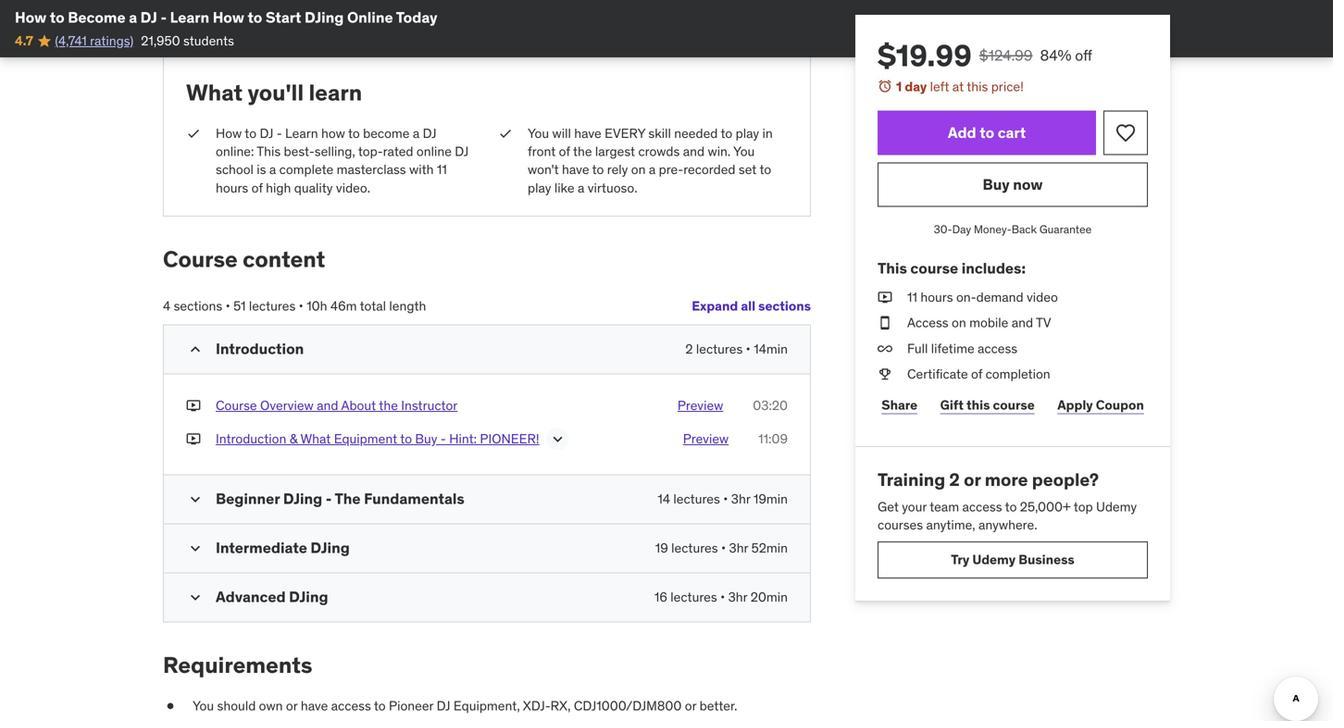 Task type: vqa. For each thing, say whether or not it's contained in the screenshot.


Task type: locate. For each thing, give the bounding box(es) containing it.
have right "own"
[[301, 698, 328, 715]]

to right the "set"
[[760, 161, 772, 178]]

2 vertical spatial and
[[317, 398, 339, 414]]

you left should
[[193, 698, 214, 715]]

start
[[266, 8, 301, 27]]

0 horizontal spatial buy
[[415, 431, 438, 447]]

this
[[967, 78, 989, 95], [967, 397, 991, 414]]

learn inside how to dj - learn how to become a dj online: this best-selling, top-rated online dj school is a complete masterclass with 11 hours of high quality video.
[[285, 125, 318, 142]]

you should own or have access to pioneer dj equipment, xdj-rx, cdj1000/djm800 or better.
[[193, 698, 738, 715]]

buy
[[983, 175, 1010, 194], [415, 431, 438, 447]]

xsmall image for how to dj - learn how to become a dj online: this best-selling, top-rated online dj school is a complete masterclass with 11 hours of high quality video.
[[186, 125, 201, 143]]

show lecture description image
[[549, 430, 568, 449]]

how up 4.7 on the left top
[[15, 8, 46, 27]]

0 vertical spatial you
[[528, 125, 549, 142]]

buy left now
[[983, 175, 1010, 194]]

or left better.
[[685, 698, 697, 715]]

course left "overview" in the bottom left of the page
[[216, 398, 257, 414]]

• left 52min
[[722, 540, 726, 557]]

0 vertical spatial 11
[[437, 161, 447, 178]]

1
[[897, 78, 903, 95]]

xsmall image
[[186, 125, 201, 143], [498, 125, 513, 143], [878, 314, 893, 332], [878, 340, 893, 358], [878, 365, 893, 383], [186, 397, 201, 415], [163, 698, 178, 716]]

1 vertical spatial course
[[216, 398, 257, 414]]

1 vertical spatial introduction
[[216, 431, 287, 447]]

0 vertical spatial introduction
[[216, 340, 304, 359]]

0 horizontal spatial on
[[632, 161, 646, 178]]

1 horizontal spatial of
[[559, 143, 570, 160]]

djing for beginner
[[283, 489, 323, 508]]

what you'll learn
[[186, 79, 362, 106]]

1 horizontal spatial 2
[[950, 469, 961, 491]]

total
[[360, 298, 386, 314]]

11 down online at the top left
[[437, 161, 447, 178]]

xsmall image for you will have every skill needed to play in front of the largest crowds and win. you won't have to rely on a pre-recorded set to play like a virtuoso.
[[498, 125, 513, 143]]

udemy
[[1097, 499, 1138, 515], [973, 552, 1016, 568]]

djing right start
[[305, 8, 344, 27]]

introduction left & at left bottom
[[216, 431, 287, 447]]

1 horizontal spatial what
[[301, 431, 331, 447]]

on inside you will have every skill needed to play in front of the largest crowds and win. you won't have to rely on a pre-recorded set to play like a virtuoso.
[[632, 161, 646, 178]]

what right & at left bottom
[[301, 431, 331, 447]]

lectures right 14
[[674, 491, 721, 507]]

1 horizontal spatial sections
[[759, 298, 812, 314]]

play down won't
[[528, 180, 552, 196]]

virtuoso.
[[588, 180, 638, 196]]

• left 20min
[[721, 589, 726, 606]]

to left the cart
[[980, 123, 995, 142]]

about
[[341, 398, 376, 414]]

1 vertical spatial on
[[952, 315, 967, 331]]

14
[[658, 491, 671, 507]]

day
[[905, 78, 928, 95]]

become
[[363, 125, 410, 142]]

business
[[1019, 552, 1075, 568]]

on right rely at top
[[632, 161, 646, 178]]

1 vertical spatial the
[[379, 398, 398, 414]]

1 horizontal spatial you
[[528, 125, 549, 142]]

video
[[1027, 289, 1059, 306]]

0 vertical spatial play
[[736, 125, 760, 142]]

lifetime
[[932, 340, 975, 357]]

hours
[[216, 180, 248, 196], [921, 289, 954, 306]]

buy down instructor
[[415, 431, 438, 447]]

complete
[[279, 161, 334, 178]]

share button
[[878, 387, 922, 424]]

21,950 students
[[141, 32, 234, 49]]

2 small image from the top
[[186, 490, 205, 509]]

1 vertical spatial udemy
[[973, 552, 1016, 568]]

0 vertical spatial xsmall image
[[878, 289, 893, 307]]

includes:
[[962, 259, 1026, 278]]

&
[[290, 431, 298, 447]]

3hr left 20min
[[729, 589, 748, 606]]

you up the "set"
[[734, 143, 755, 160]]

online: this
[[216, 143, 281, 160]]

hint:
[[449, 431, 477, 447]]

xsmall image for you should own or have access to pioneer dj equipment, xdj-rx, cdj1000/djm800 or better.
[[163, 698, 178, 716]]

1 vertical spatial you
[[734, 143, 755, 160]]

1 vertical spatial 2
[[950, 469, 961, 491]]

lectures right 16
[[671, 589, 718, 606]]

14min
[[754, 341, 788, 358]]

• for intermediate djing
[[722, 540, 726, 557]]

how up online: this
[[216, 125, 242, 142]]

2 up team
[[950, 469, 961, 491]]

1 vertical spatial buy
[[415, 431, 438, 447]]

1 horizontal spatial buy
[[983, 175, 1010, 194]]

wishlist image
[[1115, 122, 1138, 144]]

- up 21,950 at the top
[[161, 8, 167, 27]]

1 horizontal spatial or
[[685, 698, 697, 715]]

0 vertical spatial and
[[683, 143, 705, 160]]

1 sections from the left
[[759, 298, 812, 314]]

25,000+
[[1021, 499, 1072, 515]]

• left 10h 46m
[[299, 298, 304, 314]]

0 horizontal spatial course
[[911, 259, 959, 278]]

requirements
[[163, 652, 313, 679]]

pre-
[[659, 161, 684, 178]]

03:20
[[753, 398, 788, 414]]

to
[[50, 8, 65, 27], [248, 8, 263, 27], [980, 123, 995, 142], [245, 125, 257, 142], [348, 125, 360, 142], [721, 125, 733, 142], [593, 161, 604, 178], [760, 161, 772, 178], [400, 431, 412, 447], [1006, 499, 1018, 515], [374, 698, 386, 715]]

1 vertical spatial and
[[1012, 315, 1034, 331]]

30-
[[935, 222, 953, 237]]

1 horizontal spatial 11
[[908, 289, 918, 306]]

1 horizontal spatial learn
[[285, 125, 318, 142]]

online
[[347, 8, 393, 27]]

access inside training 2 or more people? get your team access to 25,000+ top udemy courses anytime, anywhere.
[[963, 499, 1003, 515]]

course inside course overview and about the instructor button
[[216, 398, 257, 414]]

0 horizontal spatial 2
[[686, 341, 693, 358]]

djing left the
[[283, 489, 323, 508]]

0 horizontal spatial the
[[379, 398, 398, 414]]

1 vertical spatial hours
[[921, 289, 954, 306]]

access up anywhere.
[[963, 499, 1003, 515]]

lectures down expand
[[697, 341, 743, 358]]

course down "completion"
[[994, 397, 1035, 414]]

0 vertical spatial learn
[[170, 8, 210, 27]]

lectures for beginner djing - the fundamentals
[[674, 491, 721, 507]]

demand
[[977, 289, 1024, 306]]

udemy right try
[[973, 552, 1016, 568]]

own
[[259, 698, 283, 715]]

1 vertical spatial learn
[[285, 125, 318, 142]]

preview up 14 lectures • 3hr 19min
[[683, 431, 729, 447]]

lectures right 19
[[672, 540, 718, 557]]

djing
[[305, 8, 344, 27], [283, 489, 323, 508], [311, 539, 350, 558], [289, 588, 328, 607]]

lectures for introduction
[[697, 341, 743, 358]]

0 horizontal spatial 11
[[437, 161, 447, 178]]

to left rely at top
[[593, 161, 604, 178]]

1 horizontal spatial course
[[994, 397, 1035, 414]]

equipment,
[[454, 698, 520, 715]]

to inside training 2 or more people? get your team access to 25,000+ top udemy courses anytime, anywhere.
[[1006, 499, 1018, 515]]

learn up best-
[[285, 125, 318, 142]]

0 vertical spatial what
[[186, 79, 243, 106]]

2 vertical spatial of
[[972, 366, 983, 382]]

on-
[[957, 289, 977, 306]]

0 horizontal spatial play
[[528, 180, 552, 196]]

and down needed on the top right of page
[[683, 143, 705, 160]]

• left 14min
[[746, 341, 751, 358]]

try udemy business link
[[878, 542, 1149, 579]]

course up 4
[[163, 245, 238, 273]]

access on mobile and tv
[[908, 315, 1052, 331]]

xsmall image for certificate of completion
[[878, 365, 893, 383]]

0 vertical spatial udemy
[[1097, 499, 1138, 515]]

the inside button
[[379, 398, 398, 414]]

full lifetime access
[[908, 340, 1018, 357]]

course for course content
[[163, 245, 238, 273]]

school
[[216, 161, 254, 178]]

1 vertical spatial what
[[301, 431, 331, 447]]

will
[[553, 125, 571, 142]]

this right gift
[[967, 397, 991, 414]]

lectures for intermediate djing
[[672, 540, 718, 557]]

access left pioneer
[[331, 698, 371, 715]]

on up full lifetime access
[[952, 315, 967, 331]]

dj
[[140, 8, 157, 27], [260, 125, 274, 142], [423, 125, 437, 142], [455, 143, 469, 160], [437, 698, 451, 715]]

course down 30-
[[911, 259, 959, 278]]

0 horizontal spatial xsmall image
[[186, 430, 201, 448]]

djing down intermediate djing
[[289, 588, 328, 607]]

small image
[[186, 341, 205, 359], [186, 490, 205, 509], [186, 539, 205, 558], [186, 589, 205, 607]]

introduction for introduction
[[216, 340, 304, 359]]

to up the '(4,741'
[[50, 8, 65, 27]]

how inside how to dj - learn how to become a dj online: this best-selling, top-rated online dj school is a complete masterclass with 11 hours of high quality video.
[[216, 125, 242, 142]]

of down full lifetime access
[[972, 366, 983, 382]]

this right at
[[967, 78, 989, 95]]

11 up access
[[908, 289, 918, 306]]

0 vertical spatial course
[[163, 245, 238, 273]]

1 horizontal spatial udemy
[[1097, 499, 1138, 515]]

course for course overview and about the instructor
[[216, 398, 257, 414]]

- left the
[[326, 489, 332, 508]]

and left "about"
[[317, 398, 339, 414]]

2 vertical spatial 3hr
[[729, 589, 748, 606]]

1 vertical spatial access
[[963, 499, 1003, 515]]

how up students
[[213, 8, 244, 27]]

1 vertical spatial of
[[252, 180, 263, 196]]

0 horizontal spatial of
[[252, 180, 263, 196]]

3hr left 52min
[[730, 540, 749, 557]]

0 horizontal spatial you
[[193, 698, 214, 715]]

introduction down 51
[[216, 340, 304, 359]]

djing down the beginner djing - the fundamentals
[[311, 539, 350, 558]]

sections
[[759, 298, 812, 314], [174, 298, 223, 314]]

1 small image from the top
[[186, 341, 205, 359]]

• left 19min
[[724, 491, 728, 507]]

largest
[[596, 143, 636, 160]]

1 vertical spatial this
[[967, 397, 991, 414]]

hours inside how to dj - learn how to become a dj online: this best-selling, top-rated online dj school is a complete masterclass with 11 hours of high quality video.
[[216, 180, 248, 196]]

0 horizontal spatial hours
[[216, 180, 248, 196]]

1 vertical spatial 11
[[908, 289, 918, 306]]

1 horizontal spatial and
[[683, 143, 705, 160]]

try udemy business
[[952, 552, 1075, 568]]

lectures for advanced djing
[[671, 589, 718, 606]]

11
[[437, 161, 447, 178], [908, 289, 918, 306]]

3hr left 19min
[[732, 491, 751, 507]]

the right "about"
[[379, 398, 398, 414]]

xsmall image for full lifetime access
[[878, 340, 893, 358]]

2 horizontal spatial and
[[1012, 315, 1034, 331]]

0 horizontal spatial sections
[[174, 298, 223, 314]]

0 vertical spatial this
[[967, 78, 989, 95]]

instructor
[[401, 398, 458, 414]]

sections right 4
[[174, 298, 223, 314]]

1 introduction from the top
[[216, 340, 304, 359]]

0 vertical spatial 3hr
[[732, 491, 751, 507]]

•
[[226, 298, 230, 314], [299, 298, 304, 314], [746, 341, 751, 358], [724, 491, 728, 507], [722, 540, 726, 557], [721, 589, 726, 606]]

2 down expand
[[686, 341, 693, 358]]

course content
[[163, 245, 325, 273]]

2 vertical spatial you
[[193, 698, 214, 715]]

of down is
[[252, 180, 263, 196]]

4 small image from the top
[[186, 589, 205, 607]]

dj up online: this
[[260, 125, 274, 142]]

what
[[186, 79, 243, 106], [301, 431, 331, 447]]

2 introduction from the top
[[216, 431, 287, 447]]

expand
[[692, 298, 739, 314]]

3 small image from the top
[[186, 539, 205, 558]]

play left in on the top
[[736, 125, 760, 142]]

or right "own"
[[286, 698, 298, 715]]

2 vertical spatial have
[[301, 698, 328, 715]]

• for advanced djing
[[721, 589, 726, 606]]

add to cart
[[948, 123, 1027, 142]]

the left largest
[[573, 143, 592, 160]]

small image for beginner djing - the fundamentals
[[186, 490, 205, 509]]

3hr for advanced djing
[[729, 589, 748, 606]]

(4,741
[[55, 32, 87, 49]]

11:09
[[759, 431, 788, 447]]

- up online: this
[[277, 125, 282, 142]]

best-
[[284, 143, 315, 160]]

preview
[[678, 398, 724, 414], [683, 431, 729, 447]]

0 vertical spatial hours
[[216, 180, 248, 196]]

have up like
[[562, 161, 590, 178]]

0 vertical spatial the
[[573, 143, 592, 160]]

1 vertical spatial have
[[562, 161, 590, 178]]

djing for intermediate
[[311, 539, 350, 558]]

course overview and about the instructor
[[216, 398, 458, 414]]

sections inside dropdown button
[[759, 298, 812, 314]]

0 horizontal spatial learn
[[170, 8, 210, 27]]

0 vertical spatial of
[[559, 143, 570, 160]]

2 horizontal spatial or
[[964, 469, 981, 491]]

what down students
[[186, 79, 243, 106]]

1 horizontal spatial the
[[573, 143, 592, 160]]

try
[[952, 552, 970, 568]]

advanced
[[216, 588, 286, 607]]

of down "will"
[[559, 143, 570, 160]]

1 vertical spatial 3hr
[[730, 540, 749, 557]]

apply coupon
[[1058, 397, 1145, 414]]

set
[[739, 161, 757, 178]]

hours down school
[[216, 180, 248, 196]]

0 horizontal spatial what
[[186, 79, 243, 106]]

- left hint:
[[441, 431, 446, 447]]

to down instructor
[[400, 431, 412, 447]]

add
[[948, 123, 977, 142]]

learn up 21,950 students
[[170, 8, 210, 27]]

should
[[217, 698, 256, 715]]

what inside introduction & what equipment to buy - hint: pioneer! button
[[301, 431, 331, 447]]

xsmall image
[[878, 289, 893, 307], [186, 430, 201, 448]]

2 horizontal spatial you
[[734, 143, 755, 160]]

rely
[[607, 161, 628, 178]]

hours up access
[[921, 289, 954, 306]]

- inside how to dj - learn how to become a dj online: this best-selling, top-rated online dj school is a complete masterclass with 11 hours of high quality video.
[[277, 125, 282, 142]]

0 horizontal spatial and
[[317, 398, 339, 414]]

have right "will"
[[575, 125, 602, 142]]

1 horizontal spatial hours
[[921, 289, 954, 306]]

a
[[129, 8, 137, 27], [413, 125, 420, 142], [269, 161, 276, 178], [649, 161, 656, 178], [578, 180, 585, 196]]

-
[[161, 8, 167, 27], [277, 125, 282, 142], [441, 431, 446, 447], [326, 489, 332, 508]]

sections right all
[[759, 298, 812, 314]]

3hr for beginner djing - the fundamentals
[[732, 491, 751, 507]]

0 vertical spatial on
[[632, 161, 646, 178]]

or left more
[[964, 469, 981, 491]]

and left tv
[[1012, 315, 1034, 331]]

preview down 2 lectures • 14min
[[678, 398, 724, 414]]

of inside you will have every skill needed to play in front of the largest crowds and win. you won't have to rely on a pre-recorded set to play like a virtuoso.
[[559, 143, 570, 160]]

udemy right top
[[1097, 499, 1138, 515]]

and inside you will have every skill needed to play in front of the largest crowds and win. you won't have to rely on a pre-recorded set to play like a virtuoso.
[[683, 143, 705, 160]]

introduction inside button
[[216, 431, 287, 447]]

access down mobile
[[978, 340, 1018, 357]]

you up front on the left
[[528, 125, 549, 142]]

share
[[882, 397, 918, 414]]

dj up 21,950 at the top
[[140, 8, 157, 27]]

to up anywhere.
[[1006, 499, 1018, 515]]

a right like
[[578, 180, 585, 196]]

to left pioneer
[[374, 698, 386, 715]]

0 vertical spatial course
[[911, 259, 959, 278]]



Task type: describe. For each thing, give the bounding box(es) containing it.
xdj-
[[523, 698, 551, 715]]

selling,
[[315, 143, 355, 160]]

how to become a dj - learn how to start djing online today
[[15, 8, 438, 27]]

today
[[396, 8, 438, 27]]

1 day left at this price!
[[897, 78, 1024, 95]]

1 vertical spatial course
[[994, 397, 1035, 414]]

0 horizontal spatial udemy
[[973, 552, 1016, 568]]

beginner
[[216, 489, 280, 508]]

intermediate djing
[[216, 539, 350, 558]]

buy now
[[983, 175, 1044, 194]]

1 vertical spatial xsmall image
[[186, 430, 201, 448]]

now
[[1014, 175, 1044, 194]]

14 lectures • 3hr 19min
[[658, 491, 788, 507]]

content
[[243, 245, 325, 273]]

how
[[321, 125, 345, 142]]

$124.99
[[980, 46, 1033, 65]]

2 this from the top
[[967, 397, 991, 414]]

a up ratings)
[[129, 8, 137, 27]]

people?
[[1033, 469, 1100, 491]]

to up online: this
[[245, 125, 257, 142]]

team
[[930, 499, 960, 515]]

small image for advanced djing
[[186, 589, 205, 607]]

xsmall image for access on mobile and tv
[[878, 314, 893, 332]]

• for beginner djing - the fundamentals
[[724, 491, 728, 507]]

1 vertical spatial play
[[528, 180, 552, 196]]

beginner djing - the fundamentals
[[216, 489, 465, 508]]

tv
[[1037, 315, 1052, 331]]

masterclass
[[337, 161, 406, 178]]

introduction & what equipment to buy - hint: pioneer!
[[216, 431, 540, 447]]

guarantee
[[1040, 222, 1092, 237]]

- inside button
[[441, 431, 446, 447]]

0 vertical spatial preview
[[678, 398, 724, 414]]

2 sections from the left
[[174, 298, 223, 314]]

buy now button
[[878, 163, 1149, 207]]

lectures right 51
[[249, 298, 296, 314]]

you for you should own or have access to pioneer dj equipment, xdj-rx, cdj1000/djm800 or better.
[[193, 698, 214, 715]]

djing for advanced
[[289, 588, 328, 607]]

1 vertical spatial preview
[[683, 431, 729, 447]]

top
[[1074, 499, 1094, 515]]

training 2 or more people? get your team access to 25,000+ top udemy courses anytime, anywhere.
[[878, 469, 1138, 533]]

0 vertical spatial access
[[978, 340, 1018, 357]]

ratings)
[[90, 32, 134, 49]]

you will have every skill needed to play in front of the largest crowds and win. you won't have to rely on a pre-recorded set to play like a virtuoso.
[[528, 125, 773, 196]]

alarm image
[[878, 79, 893, 94]]

back
[[1012, 222, 1038, 237]]

small image for introduction
[[186, 341, 205, 359]]

access
[[908, 315, 949, 331]]

0 horizontal spatial or
[[286, 698, 298, 715]]

full
[[908, 340, 929, 357]]

1 horizontal spatial play
[[736, 125, 760, 142]]

udemy inside training 2 or more people? get your team access to 25,000+ top udemy courses anytime, anywhere.
[[1097, 499, 1138, 515]]

apply coupon button
[[1054, 387, 1149, 424]]

1 horizontal spatial xsmall image
[[878, 289, 893, 307]]

• left 51
[[226, 298, 230, 314]]

1 horizontal spatial on
[[952, 315, 967, 331]]

0 vertical spatial have
[[575, 125, 602, 142]]

equipment
[[334, 431, 398, 447]]

a left the pre-
[[649, 161, 656, 178]]

19
[[656, 540, 669, 557]]

gift
[[941, 397, 964, 414]]

11 inside how to dj - learn how to become a dj online: this best-selling, top-rated online dj school is a complete masterclass with 11 hours of high quality video.
[[437, 161, 447, 178]]

video.
[[336, 180, 371, 196]]

online
[[417, 143, 452, 160]]

every
[[605, 125, 646, 142]]

0 vertical spatial buy
[[983, 175, 1010, 194]]

and inside course overview and about the instructor button
[[317, 398, 339, 414]]

advanced djing
[[216, 588, 328, 607]]

at
[[953, 78, 964, 95]]

dj up online at the top left
[[423, 125, 437, 142]]

how for how to dj - learn how to become a dj online: this best-selling, top-rated online dj school is a complete masterclass with 11 hours of high quality video.
[[216, 125, 242, 142]]

apply
[[1058, 397, 1094, 414]]

the inside you will have every skill needed to play in front of the largest crowds and win. you won't have to rely on a pre-recorded set to play like a virtuoso.
[[573, 143, 592, 160]]

crowds
[[639, 143, 680, 160]]

day
[[953, 222, 972, 237]]

1 this from the top
[[967, 78, 989, 95]]

all
[[741, 298, 756, 314]]

84%
[[1041, 46, 1072, 65]]

courses
[[878, 517, 924, 533]]

2 horizontal spatial of
[[972, 366, 983, 382]]

fundamentals
[[364, 489, 465, 508]]

learn
[[309, 79, 362, 106]]

skill
[[649, 125, 672, 142]]

you for you will have every skill needed to play in front of the largest crowds and win. you won't have to rely on a pre-recorded set to play like a virtuoso.
[[528, 125, 549, 142]]

51
[[234, 298, 246, 314]]

16
[[655, 589, 668, 606]]

certificate
[[908, 366, 969, 382]]

to right how
[[348, 125, 360, 142]]

quality
[[294, 180, 333, 196]]

anytime,
[[927, 517, 976, 533]]

gift this course
[[941, 397, 1035, 414]]

get
[[878, 499, 899, 515]]

anywhere.
[[979, 517, 1038, 533]]

a up online at the top left
[[413, 125, 420, 142]]

4.7
[[15, 32, 33, 49]]

completion
[[986, 366, 1051, 382]]

20min
[[751, 589, 788, 606]]

pioneer!
[[480, 431, 540, 447]]

cart
[[998, 123, 1027, 142]]

to left start
[[248, 8, 263, 27]]

this course includes:
[[878, 259, 1026, 278]]

how for how to become a dj - learn how to start djing online today
[[15, 8, 46, 27]]

price!
[[992, 78, 1024, 95]]

0 vertical spatial 2
[[686, 341, 693, 358]]

like
[[555, 180, 575, 196]]

your
[[903, 499, 927, 515]]

dj right pioneer
[[437, 698, 451, 715]]

$19.99 $124.99 84% off
[[878, 37, 1093, 74]]

of inside how to dj - learn how to become a dj online: this best-selling, top-rated online dj school is a complete masterclass with 11 hours of high quality video.
[[252, 180, 263, 196]]

course overview and about the instructor button
[[216, 397, 458, 415]]

4
[[163, 298, 171, 314]]

how to dj - learn how to become a dj online: this best-selling, top-rated online dj school is a complete masterclass with 11 hours of high quality video.
[[216, 125, 469, 196]]

a right is
[[269, 161, 276, 178]]

overview
[[260, 398, 314, 414]]

with
[[409, 161, 434, 178]]

is
[[257, 161, 266, 178]]

front
[[528, 143, 556, 160]]

left
[[931, 78, 950, 95]]

intermediate
[[216, 539, 307, 558]]

2 vertical spatial access
[[331, 698, 371, 715]]

coupon
[[1097, 397, 1145, 414]]

needed
[[675, 125, 718, 142]]

21,950
[[141, 32, 180, 49]]

11 hours on-demand video
[[908, 289, 1059, 306]]

(4,741 ratings)
[[55, 32, 134, 49]]

or inside training 2 or more people? get your team access to 25,000+ top udemy courses anytime, anywhere.
[[964, 469, 981, 491]]

2 lectures • 14min
[[686, 341, 788, 358]]

52min
[[752, 540, 788, 557]]

you'll
[[248, 79, 304, 106]]

dj right online at the top left
[[455, 143, 469, 160]]

to up win. at the top of page
[[721, 125, 733, 142]]

introduction for introduction & what equipment to buy - hint: pioneer!
[[216, 431, 287, 447]]

16 lectures • 3hr 20min
[[655, 589, 788, 606]]

• for introduction
[[746, 341, 751, 358]]

19 lectures • 3hr 52min
[[656, 540, 788, 557]]

2 inside training 2 or more people? get your team access to 25,000+ top udemy courses anytime, anywhere.
[[950, 469, 961, 491]]

small image for intermediate djing
[[186, 539, 205, 558]]

rx,
[[551, 698, 571, 715]]

3hr for intermediate djing
[[730, 540, 749, 557]]



